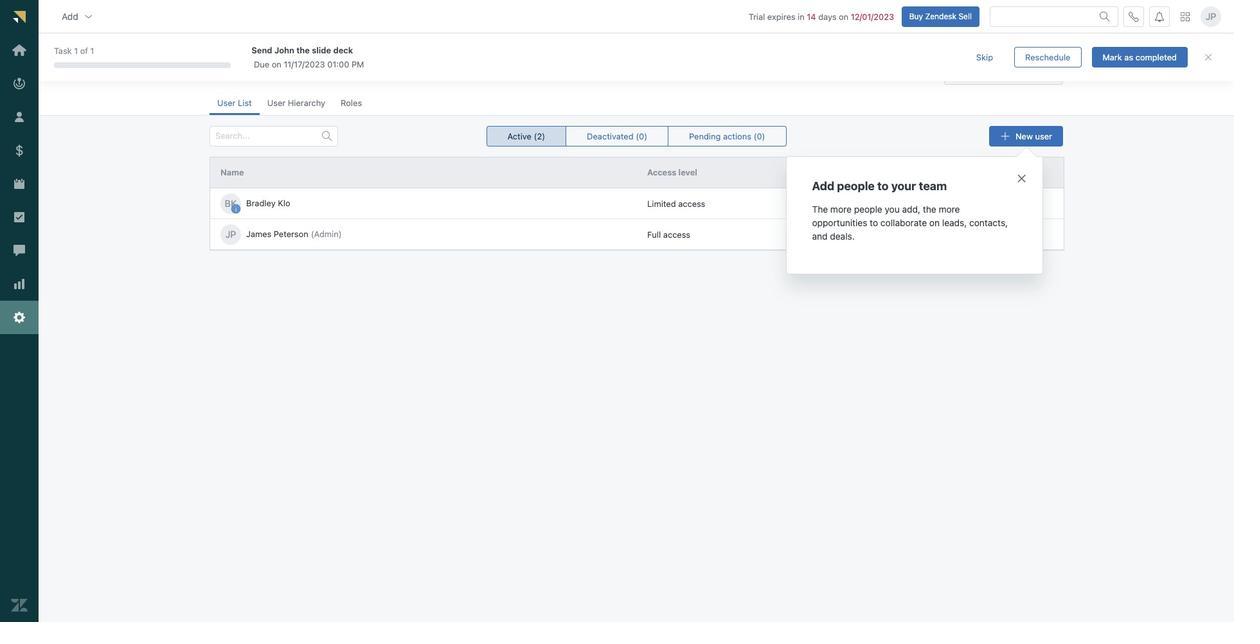 Task type: describe. For each thing, give the bounding box(es) containing it.
completed
[[1136, 52, 1177, 62]]

send
[[252, 45, 272, 55]]

in
[[798, 11, 805, 22]]

full
[[647, 229, 661, 240]]

jp button
[[1201, 6, 1222, 27]]

bk
[[225, 198, 237, 209]]

people inside the more people you add, the more opportunities to collaborate on leads, contacts, and deals. ×
[[854, 204, 883, 215]]

deactivated (0)
[[587, 131, 648, 141]]

pending
[[689, 131, 721, 141]]

11/17/2023
[[284, 59, 325, 69]]

james
[[246, 229, 272, 239]]

pending actions ( 0 )
[[689, 131, 765, 141]]

collaborate
[[881, 217, 927, 228]]

zendesk products image
[[1181, 12, 1190, 21]]

due
[[254, 59, 270, 69]]

the inside the send john the slide deck due on 11/17/2023 01:00 pm
[[297, 45, 310, 55]]

info fill image
[[231, 203, 241, 214]]

deactivated
[[587, 131, 634, 141]]

expires
[[768, 11, 796, 22]]

on inside the send john the slide deck due on 11/17/2023 01:00 pm
[[272, 59, 282, 69]]

1 vertical spatial jp
[[226, 229, 236, 240]]

send john the slide deck due on 11/17/2023 01:00 pm
[[252, 45, 364, 69]]

you
[[885, 204, 900, 215]]

access level
[[647, 167, 698, 178]]

slide
[[312, 45, 331, 55]]

zendesk
[[925, 11, 957, 21]]

your
[[892, 179, 916, 193]]

reschedule button
[[1015, 47, 1082, 68]]

cancel image
[[1204, 52, 1214, 62]]

zendesk image
[[11, 597, 28, 614]]

deactivated (0) button
[[566, 126, 669, 147]]

name
[[221, 167, 244, 178]]

row group containing name
[[210, 158, 1064, 188]]

on inside the more people you add, the more opportunities to collaborate on leads, contacts, and deals. ×
[[930, 217, 940, 228]]

mark as completed
[[1103, 52, 1177, 62]]

level
[[679, 167, 698, 178]]

new
[[1016, 131, 1033, 141]]

mark
[[1103, 52, 1122, 62]]

user for user management
[[210, 63, 236, 78]]

contacts,
[[970, 217, 1008, 228]]

buy
[[910, 11, 923, 21]]

mark as completed button
[[1092, 47, 1188, 68]]

limited access
[[647, 198, 706, 209]]

new user button
[[990, 126, 1063, 147]]

access
[[647, 167, 677, 178]]

opportunities
[[812, 217, 868, 228]]

hierarchy
[[288, 98, 325, 108]]

row group containing bk
[[210, 188, 1064, 250]]

active (2) button
[[486, 126, 567, 147]]

of
[[80, 46, 88, 56]]

(2)
[[534, 131, 545, 141]]

0 vertical spatial on
[[839, 11, 849, 22]]

licenses.
[[1003, 61, 1037, 71]]

leads,
[[942, 217, 967, 228]]

× button
[[1017, 168, 1027, 186]]

12/01/2023
[[851, 11, 894, 22]]

skip
[[977, 52, 993, 62]]

using
[[971, 61, 993, 71]]

×
[[1017, 168, 1027, 186]]

and
[[812, 231, 828, 242]]

pm
[[352, 59, 364, 69]]

bradley
[[246, 198, 276, 208]]

add,
[[902, 204, 921, 215]]

the
[[812, 204, 828, 215]]

user hierarchy
[[267, 98, 325, 108]]

deck
[[333, 45, 353, 55]]

management
[[239, 63, 313, 78]]

bell image
[[1155, 11, 1165, 22]]

active (2)
[[508, 131, 545, 141]]

user management
[[210, 63, 313, 78]]

roles
[[341, 98, 362, 108]]

bradley klo
[[246, 198, 290, 208]]

2
[[996, 61, 1001, 71]]



Task type: vqa. For each thing, say whether or not it's contained in the screenshot.
Add people to your team
yes



Task type: locate. For each thing, give the bounding box(es) containing it.
row group down (0)
[[210, 158, 1064, 188]]

access right the limited
[[678, 198, 706, 209]]

the up 11/17/2023
[[297, 45, 310, 55]]

jp right zendesk products image
[[1206, 11, 1217, 22]]

0 vertical spatial search image
[[1100, 11, 1110, 22]]

john
[[274, 45, 294, 55]]

active
[[508, 131, 532, 141]]

0 horizontal spatial add
[[62, 11, 78, 22]]

0 horizontal spatial 1
[[74, 46, 78, 56]]

add button
[[51, 4, 104, 29]]

user left hierarchy
[[267, 98, 286, 108]]

team
[[919, 179, 947, 193]]

add up 'the'
[[812, 179, 835, 193]]

row group
[[210, 158, 1064, 188], [210, 188, 1064, 250]]

the right add,
[[923, 204, 937, 215]]

1 more from the left
[[831, 204, 852, 215]]

buy zendesk sell button
[[902, 6, 980, 27]]

user
[[1035, 131, 1053, 141]]

(admin)
[[311, 229, 342, 239]]

actions
[[723, 131, 752, 141]]

access for limited access
[[678, 198, 706, 209]]

1 vertical spatial to
[[870, 217, 878, 228]]

user left "list" at top left
[[217, 98, 236, 108]]

1 vertical spatial add
[[812, 179, 835, 193]]

skip button
[[966, 47, 1004, 68]]

access
[[678, 198, 706, 209], [663, 229, 691, 240]]

(0)
[[636, 131, 648, 141]]

)
[[762, 131, 765, 141]]

access right the "full"
[[663, 229, 691, 240]]

days
[[819, 11, 837, 22]]

add image
[[1000, 131, 1011, 141]]

0 vertical spatial people
[[837, 179, 875, 193]]

jp down info fill icon
[[226, 229, 236, 240]]

0 vertical spatial add
[[62, 11, 78, 22]]

chevron down image
[[83, 11, 94, 22]]

trial expires in 14 days on 12/01/2023
[[749, 11, 894, 22]]

1 vertical spatial access
[[663, 229, 691, 240]]

1 horizontal spatial jp
[[1206, 11, 1217, 22]]

1
[[74, 46, 78, 56], [90, 46, 94, 56]]

1 right of
[[90, 46, 94, 56]]

sell
[[959, 11, 972, 21]]

0 vertical spatial access
[[678, 198, 706, 209]]

add for add
[[62, 11, 78, 22]]

trial
[[749, 11, 765, 22]]

add people to your team
[[812, 179, 947, 193]]

2 horizontal spatial on
[[930, 217, 940, 228]]

row group down access
[[210, 188, 1064, 250]]

user
[[210, 63, 236, 78], [217, 98, 236, 108], [267, 98, 286, 108]]

add inside button
[[62, 11, 78, 22]]

user list
[[217, 98, 252, 108]]

0 vertical spatial the
[[297, 45, 310, 55]]

search image down hierarchy
[[322, 131, 332, 141]]

james peterson (admin)
[[246, 229, 342, 239]]

user for user list
[[217, 98, 236, 108]]

1 row group from the top
[[210, 158, 1064, 188]]

task 1 of 1
[[54, 46, 94, 56]]

1 horizontal spatial more
[[939, 204, 960, 215]]

1 horizontal spatial the
[[923, 204, 937, 215]]

full access
[[647, 229, 691, 240]]

14
[[807, 11, 816, 22]]

more up opportunities
[[831, 204, 852, 215]]

0 horizontal spatial the
[[297, 45, 310, 55]]

people
[[837, 179, 875, 193], [854, 204, 883, 215]]

calls image
[[1129, 11, 1139, 22]]

(
[[754, 131, 757, 141]]

on left leads,
[[930, 217, 940, 228]]

1 horizontal spatial on
[[839, 11, 849, 22]]

to left collaborate at the right top of page
[[870, 217, 878, 228]]

access for full access
[[663, 229, 691, 240]]

add left the chevron down icon
[[62, 11, 78, 22]]

0 horizontal spatial jp
[[226, 229, 236, 240]]

on right due
[[272, 59, 282, 69]]

1 left of
[[74, 46, 78, 56]]

1 vertical spatial search image
[[322, 131, 332, 141]]

2 1 from the left
[[90, 46, 94, 56]]

1 horizontal spatial search image
[[1100, 11, 1110, 22]]

1 vertical spatial the
[[923, 204, 937, 215]]

klo
[[278, 198, 290, 208]]

user for user hierarchy
[[267, 98, 286, 108]]

search image left calls image
[[1100, 11, 1110, 22]]

more up leads,
[[939, 204, 960, 215]]

1 vertical spatial people
[[854, 204, 883, 215]]

list
[[238, 98, 252, 108]]

2 row group from the top
[[210, 188, 1064, 250]]

search image
[[1100, 11, 1110, 22], [322, 131, 332, 141]]

2 more from the left
[[939, 204, 960, 215]]

jp inside button
[[1206, 11, 1217, 22]]

more
[[831, 204, 852, 215], [939, 204, 960, 215]]

0 vertical spatial jp
[[1206, 11, 1217, 22]]

user up user list
[[210, 63, 236, 78]]

1 1 from the left
[[74, 46, 78, 56]]

to left your
[[878, 179, 889, 193]]

0 horizontal spatial more
[[831, 204, 852, 215]]

the inside the more people you add, the more opportunities to collaborate on leads, contacts, and deals. ×
[[923, 204, 937, 215]]

0 horizontal spatial on
[[272, 59, 282, 69]]

on
[[839, 11, 849, 22], [272, 59, 282, 69], [930, 217, 940, 228]]

on right days
[[839, 11, 849, 22]]

limited
[[647, 198, 676, 209]]

01:00
[[327, 59, 349, 69]]

1 horizontal spatial add
[[812, 179, 835, 193]]

peterson
[[274, 229, 308, 239]]

Search... field
[[215, 127, 317, 146]]

add
[[62, 11, 78, 22], [812, 179, 835, 193]]

the
[[297, 45, 310, 55], [923, 204, 937, 215]]

send john the slide deck link
[[252, 44, 943, 56]]

2 vertical spatial on
[[930, 217, 940, 228]]

task
[[54, 46, 72, 56]]

people left you
[[854, 204, 883, 215]]

add for add people to your team
[[812, 179, 835, 193]]

1 horizontal spatial 1
[[90, 46, 94, 56]]

1 vertical spatial on
[[272, 59, 282, 69]]

reschedule
[[1026, 52, 1071, 62]]

0 vertical spatial to
[[878, 179, 889, 193]]

0 horizontal spatial search image
[[322, 131, 332, 141]]

jp
[[1206, 11, 1217, 22], [226, 229, 236, 240]]

the more people you add, the more opportunities to collaborate on leads, contacts, and deals. ×
[[812, 168, 1027, 242]]

deals.
[[830, 231, 855, 242]]

using 2 licenses.
[[971, 61, 1037, 71]]

buy zendesk sell
[[910, 11, 972, 21]]

as
[[1125, 52, 1134, 62]]

to
[[878, 179, 889, 193], [870, 217, 878, 228]]

people up opportunities
[[837, 179, 875, 193]]

0
[[757, 131, 762, 141]]

to inside the more people you add, the more opportunities to collaborate on leads, contacts, and deals. ×
[[870, 217, 878, 228]]

new user
[[1016, 131, 1053, 141]]



